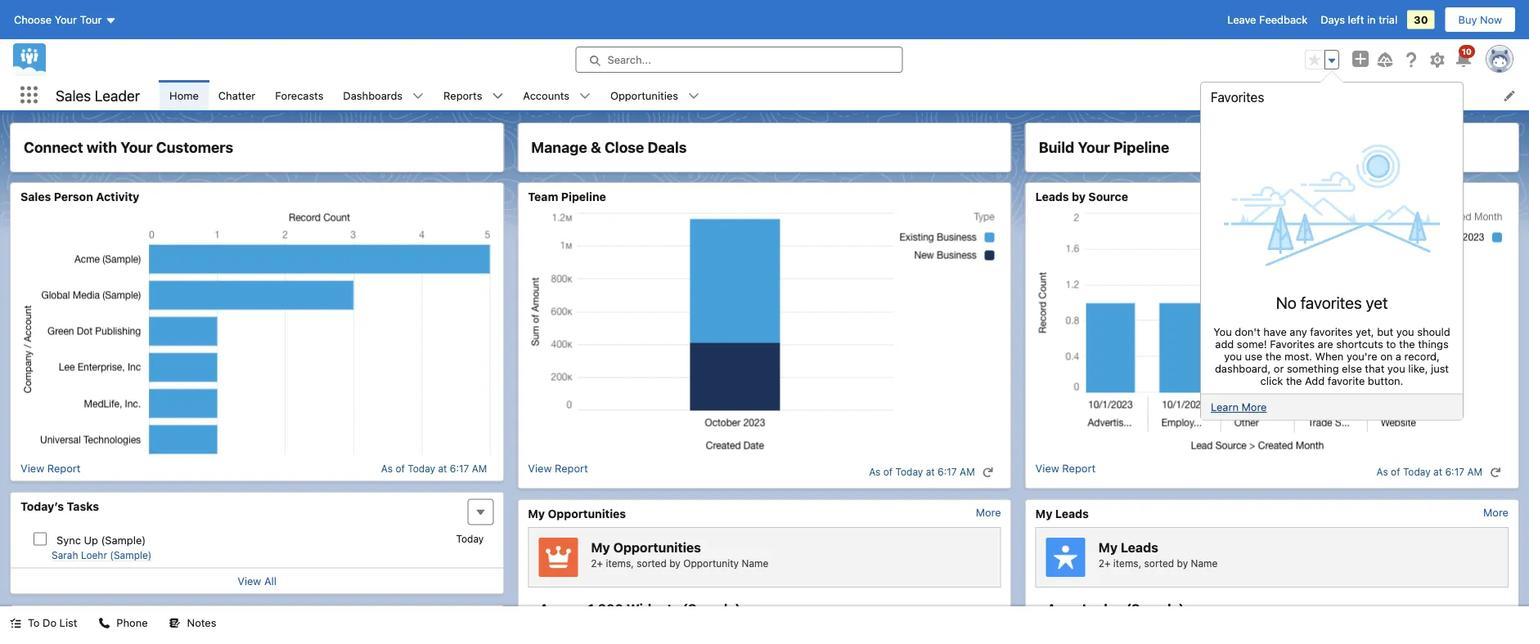 Task type: locate. For each thing, give the bounding box(es) containing it.
1 more link from the left
[[976, 507, 1001, 519]]

things
[[1418, 338, 1449, 350]]

1 report from the left
[[47, 463, 81, 475]]

0 vertical spatial favorites
[[1301, 293, 1362, 312]]

text default image
[[413, 90, 424, 102], [688, 90, 700, 102], [10, 618, 21, 630], [99, 618, 110, 630], [169, 618, 181, 630]]

2 horizontal spatial report
[[1063, 463, 1096, 475]]

view left all
[[238, 576, 261, 588]]

report up my leads in the bottom right of the page
[[1063, 463, 1096, 475]]

list
[[160, 80, 1529, 110]]

learn more
[[1211, 401, 1267, 413]]

as
[[381, 463, 393, 475], [869, 467, 881, 478], [1377, 467, 1388, 478]]

text default image inside 'accounts' list item
[[579, 90, 591, 102]]

view up my leads in the bottom right of the page
[[1036, 463, 1060, 475]]

(sample) up "sarah loehr (sample)" link
[[101, 534, 146, 547]]

text default image inside notes 'button'
[[169, 618, 181, 630]]

you're
[[1347, 350, 1378, 363]]

text default image inside phone button
[[99, 618, 110, 630]]

my for my leads 2+ items, sorted by name
[[1099, 540, 1118, 556]]

your left tour
[[55, 14, 77, 26]]

2 vertical spatial opportunities
[[613, 540, 701, 556]]

0 horizontal spatial 2+
[[591, 558, 603, 570]]

0 horizontal spatial pipeline
[[561, 190, 606, 204]]

phone
[[117, 617, 148, 630]]

1 horizontal spatial items,
[[1114, 558, 1142, 570]]

view report up the "my opportunities" link
[[528, 463, 588, 475]]

favorites
[[1301, 293, 1362, 312], [1310, 326, 1353, 338]]

pipeline right "team"
[[561, 190, 606, 204]]

that
[[1365, 363, 1385, 375]]

view for connect with your customers
[[20, 463, 44, 475]]

of for build your pipeline
[[1391, 467, 1401, 478]]

2 view report link from the left
[[528, 463, 588, 482]]

add
[[1216, 338, 1234, 350]]

1 horizontal spatial sales
[[56, 87, 91, 104]]

am for manage
[[960, 467, 975, 478]]

2 sorted from the left
[[1145, 558, 1174, 570]]

text default image inside the to do list 'button'
[[10, 618, 21, 630]]

but
[[1377, 326, 1394, 338]]

learn
[[1211, 401, 1239, 413]]

or
[[1274, 363, 1284, 375]]

sorted up amy jordan (sample)
[[1145, 558, 1174, 570]]

0 horizontal spatial favorites
[[1211, 90, 1265, 105]]

search...
[[608, 54, 651, 66]]

am for build
[[1468, 467, 1483, 478]]

sorted for pipeline
[[1145, 558, 1174, 570]]

text default image
[[492, 90, 504, 102], [579, 90, 591, 102], [983, 467, 994, 479], [1490, 467, 1502, 479]]

as of today at 6:​17 am for build your pipeline
[[1377, 467, 1483, 478]]

of for manage & close deals
[[884, 467, 893, 478]]

manage & close deals
[[531, 139, 687, 156]]

1 horizontal spatial as
[[869, 467, 881, 478]]

2+ for &
[[591, 558, 603, 570]]

(sample) down sync up (sample) link
[[110, 550, 152, 562]]

1 horizontal spatial of
[[884, 467, 893, 478]]

by left opportunity
[[670, 558, 681, 570]]

list
[[59, 617, 77, 630]]

leave
[[1228, 14, 1257, 26]]

items, up amy jordan (sample)
[[1114, 558, 1142, 570]]

1 horizontal spatial at
[[926, 467, 935, 478]]

2 view report from the left
[[528, 463, 588, 475]]

manage
[[531, 139, 587, 156]]

text default image left to
[[10, 618, 21, 630]]

a
[[1396, 350, 1402, 363]]

add
[[1305, 375, 1325, 387]]

sorted up widgets
[[637, 558, 667, 570]]

opportunities inside 'link'
[[610, 89, 678, 101]]

1 horizontal spatial sorted
[[1145, 558, 1174, 570]]

leads for my leads 2+ items, sorted by name
[[1121, 540, 1159, 556]]

notes button
[[159, 607, 226, 640]]

view for manage & close deals
[[528, 463, 552, 475]]

choose your tour button
[[13, 7, 117, 33]]

accounts
[[523, 89, 570, 101]]

text default image up show more my leads records element
[[1490, 467, 1502, 479]]

0 horizontal spatial name
[[742, 558, 769, 570]]

favorites
[[1211, 90, 1265, 105], [1270, 338, 1315, 350]]

items, up 1,200
[[606, 558, 634, 570]]

text default image right reports
[[492, 90, 504, 102]]

view all link
[[238, 576, 277, 588]]

my inside my opportunities 2+ items, sorted by opportunity name
[[591, 540, 610, 556]]

3 report from the left
[[1063, 463, 1096, 475]]

buy now button
[[1445, 7, 1516, 33]]

10 button
[[1454, 45, 1475, 70]]

1 horizontal spatial view report
[[528, 463, 588, 475]]

by inside my opportunities 2+ items, sorted by opportunity name
[[670, 558, 681, 570]]

0 horizontal spatial items,
[[606, 558, 634, 570]]

(sample)
[[101, 534, 146, 547], [110, 550, 152, 562], [683, 602, 741, 617], [1126, 602, 1184, 617]]

sarah loehr (sample) link
[[52, 550, 152, 563]]

leads inside my leads 2+ items, sorted by name
[[1121, 540, 1159, 556]]

text default image right the accounts
[[579, 90, 591, 102]]

more for build your pipeline
[[1484, 507, 1509, 519]]

2 horizontal spatial 6:​17
[[1446, 467, 1465, 478]]

2 horizontal spatial of
[[1391, 467, 1401, 478]]

(sample) right jordan
[[1126, 602, 1184, 617]]

sales left leader
[[56, 87, 91, 104]]

my inside my leads 2+ items, sorted by name
[[1099, 540, 1118, 556]]

view report up today's
[[20, 463, 81, 475]]

as of today at 6:​17 am
[[381, 463, 487, 475], [869, 467, 975, 478], [1377, 467, 1483, 478]]

0 horizontal spatial the
[[1266, 350, 1282, 363]]

most.
[[1285, 350, 1313, 363]]

2 items, from the left
[[1114, 558, 1142, 570]]

items, inside my leads 2+ items, sorted by name
[[1114, 558, 1142, 570]]

1 vertical spatial opportunities
[[548, 507, 626, 521]]

2+ up 1,200
[[591, 558, 603, 570]]

today
[[408, 463, 435, 475], [896, 467, 923, 478], [1403, 467, 1431, 478], [456, 534, 484, 545]]

2 horizontal spatial your
[[1078, 139, 1110, 156]]

2 horizontal spatial at
[[1434, 467, 1443, 478]]

1 vertical spatial leads
[[1056, 507, 1089, 521]]

2 horizontal spatial as
[[1377, 467, 1388, 478]]

0 horizontal spatial view report link
[[20, 463, 81, 475]]

report up the "my opportunities" link
[[555, 463, 588, 475]]

1 2+ from the left
[[591, 558, 603, 570]]

your inside choose your tour popup button
[[55, 14, 77, 26]]

view
[[20, 463, 44, 475], [528, 463, 552, 475], [1036, 463, 1060, 475], [238, 576, 261, 588]]

report
[[47, 463, 81, 475], [555, 463, 588, 475], [1063, 463, 1096, 475]]

the right 'to'
[[1399, 338, 1415, 350]]

amy jordan (sample) link
[[1047, 600, 1498, 640]]

sorted inside my leads 2+ items, sorted by name
[[1145, 558, 1174, 570]]

today's tasks
[[20, 500, 99, 514]]

1 horizontal spatial 6:​17
[[938, 467, 957, 478]]

sync up (sample) sarah loehr (sample)
[[52, 534, 152, 562]]

sorted
[[637, 558, 667, 570], [1145, 558, 1174, 570]]

days left in trial
[[1321, 14, 1398, 26]]

1 horizontal spatial am
[[960, 467, 975, 478]]

acme - 1,200 widgets (sample) link
[[540, 600, 990, 640]]

opportunities inside my opportunities 2+ items, sorted by opportunity name
[[613, 540, 701, 556]]

3 view report from the left
[[1036, 463, 1096, 475]]

2+ inside my opportunities 2+ items, sorted by opportunity name
[[591, 558, 603, 570]]

0 horizontal spatial your
[[55, 14, 77, 26]]

1 vertical spatial pipeline
[[561, 190, 606, 204]]

accounts link
[[513, 80, 579, 110]]

1 horizontal spatial more link
[[1484, 507, 1509, 519]]

you
[[1214, 326, 1232, 338]]

1 horizontal spatial report
[[555, 463, 588, 475]]

by up amy jordan (sample)
[[1177, 558, 1188, 570]]

my for my opportunities 2+ items, sorted by opportunity name
[[591, 540, 610, 556]]

favorites up are
[[1301, 293, 1362, 312]]

1 view report from the left
[[20, 463, 81, 475]]

choose
[[14, 14, 52, 26]]

view up the "my opportunities" link
[[528, 463, 552, 475]]

opportunities for my opportunities
[[548, 507, 626, 521]]

at
[[438, 463, 447, 475], [926, 467, 935, 478], [1434, 467, 1443, 478]]

text default image inside opportunities list item
[[688, 90, 700, 102]]

view report up my leads in the bottom right of the page
[[1036, 463, 1096, 475]]

2 horizontal spatial am
[[1468, 467, 1483, 478]]

30
[[1414, 14, 1428, 26]]

group
[[1305, 50, 1340, 70]]

2 name from the left
[[1191, 558, 1218, 570]]

opportunities
[[610, 89, 678, 101], [548, 507, 626, 521], [613, 540, 701, 556]]

by for manage & close deals
[[670, 558, 681, 570]]

0 vertical spatial opportunities
[[610, 89, 678, 101]]

0 horizontal spatial sales
[[20, 190, 51, 204]]

0 horizontal spatial more
[[976, 507, 1001, 519]]

use
[[1245, 350, 1263, 363]]

favorites up or
[[1270, 338, 1315, 350]]

0 horizontal spatial 6:​17
[[450, 463, 469, 475]]

report for customers
[[47, 463, 81, 475]]

sorted inside my opportunities 2+ items, sorted by opportunity name
[[637, 558, 667, 570]]

jordan
[[1079, 602, 1123, 617]]

view report
[[20, 463, 81, 475], [528, 463, 588, 475], [1036, 463, 1096, 475]]

2 horizontal spatial as of today at 6:​17 am
[[1377, 467, 1483, 478]]

0 horizontal spatial sorted
[[637, 558, 667, 570]]

opportunity
[[683, 558, 739, 570]]

view for build your pipeline
[[1036, 463, 1060, 475]]

0 horizontal spatial more link
[[976, 507, 1001, 519]]

0 vertical spatial sales
[[56, 87, 91, 104]]

my opportunities
[[528, 507, 626, 521]]

of
[[396, 463, 405, 475], [884, 467, 893, 478], [1391, 467, 1401, 478]]

sales
[[56, 87, 91, 104], [20, 190, 51, 204]]

view report for deals
[[528, 463, 588, 475]]

2 horizontal spatial by
[[1177, 558, 1188, 570]]

1 vertical spatial favorites
[[1310, 326, 1353, 338]]

1 name from the left
[[742, 558, 769, 570]]

items,
[[606, 558, 634, 570], [1114, 558, 1142, 570]]

favorites up the when
[[1310, 326, 1353, 338]]

by for build your pipeline
[[1177, 558, 1188, 570]]

up
[[84, 534, 98, 547]]

0 horizontal spatial by
[[670, 558, 681, 570]]

2 report from the left
[[555, 463, 588, 475]]

like,
[[1409, 363, 1428, 375]]

opportunities for my opportunities 2+ items, sorted by opportunity name
[[613, 540, 701, 556]]

report up "today's tasks"
[[47, 463, 81, 475]]

my
[[528, 507, 545, 521], [1036, 507, 1053, 521], [591, 540, 610, 556], [1099, 540, 1118, 556]]

view report link up the "my opportunities" link
[[528, 463, 588, 482]]

the right or
[[1286, 375, 1302, 387]]

by inside my leads 2+ items, sorted by name
[[1177, 558, 1188, 570]]

1 horizontal spatial the
[[1286, 375, 1302, 387]]

view report link up today's
[[20, 463, 81, 475]]

sorted for close
[[637, 558, 667, 570]]

1 view report link from the left
[[20, 463, 81, 475]]

buy now
[[1459, 14, 1502, 26]]

team pipeline
[[528, 190, 606, 204]]

1 horizontal spatial 2+
[[1099, 558, 1111, 570]]

source
[[1089, 190, 1128, 204]]

your right build
[[1078, 139, 1110, 156]]

to do list
[[28, 617, 77, 630]]

2 horizontal spatial view report
[[1036, 463, 1096, 475]]

by left source
[[1072, 190, 1086, 204]]

leads for my leads
[[1056, 507, 1089, 521]]

0 vertical spatial favorites
[[1211, 90, 1265, 105]]

2 horizontal spatial view report link
[[1036, 463, 1096, 482]]

leads
[[1036, 190, 1069, 204], [1056, 507, 1089, 521], [1121, 540, 1159, 556]]

1 horizontal spatial pipeline
[[1114, 139, 1170, 156]]

2+ up jordan
[[1099, 558, 1111, 570]]

2 2+ from the left
[[1099, 558, 1111, 570]]

your for choose
[[55, 14, 77, 26]]

the
[[1399, 338, 1415, 350], [1266, 350, 1282, 363], [1286, 375, 1302, 387]]

favorites down leave on the right of page
[[1211, 90, 1265, 105]]

2 horizontal spatial more
[[1484, 507, 1509, 519]]

amy jordan (sample)
[[1047, 602, 1184, 617]]

1 vertical spatial favorites
[[1270, 338, 1315, 350]]

1 sorted from the left
[[637, 558, 667, 570]]

as of today at 6:​17 am for manage & close deals
[[869, 467, 975, 478]]

view report link up my leads in the bottom right of the page
[[1036, 463, 1096, 482]]

more
[[1242, 401, 1267, 413], [976, 507, 1001, 519], [1484, 507, 1509, 519]]

the right "use"
[[1266, 350, 1282, 363]]

leave feedback
[[1228, 14, 1308, 26]]

1 items, from the left
[[606, 558, 634, 570]]

0 horizontal spatial report
[[47, 463, 81, 475]]

more for manage & close deals
[[976, 507, 1001, 519]]

2 more link from the left
[[1484, 507, 1509, 519]]

more link for manage & close deals
[[976, 507, 1001, 519]]

10
[[1462, 47, 1472, 56]]

opportunities link
[[601, 80, 688, 110]]

chatter
[[218, 89, 255, 101]]

1 vertical spatial sales
[[20, 190, 51, 204]]

1 horizontal spatial view report link
[[528, 463, 588, 482]]

0 horizontal spatial am
[[472, 463, 487, 475]]

your right with
[[120, 139, 153, 156]]

0 vertical spatial pipeline
[[1114, 139, 1170, 156]]

text default image down search... button
[[688, 90, 700, 102]]

2 vertical spatial leads
[[1121, 540, 1159, 556]]

1 horizontal spatial as of today at 6:​17 am
[[869, 467, 975, 478]]

text default image left phone on the left bottom
[[99, 618, 110, 630]]

1 horizontal spatial favorites
[[1270, 338, 1315, 350]]

text default image up show more my opportunities records element
[[983, 467, 994, 479]]

0 horizontal spatial view report
[[20, 463, 81, 475]]

else
[[1342, 363, 1362, 375]]

0 horizontal spatial as of today at 6:​17 am
[[381, 463, 487, 475]]

chatter link
[[209, 80, 265, 110]]

leads by source
[[1036, 190, 1128, 204]]

pipeline up source
[[1114, 139, 1170, 156]]

items, inside my opportunities 2+ items, sorted by opportunity name
[[606, 558, 634, 570]]

1 horizontal spatial name
[[1191, 558, 1218, 570]]

today's events
[[20, 613, 105, 626]]

close
[[605, 139, 644, 156]]

view up today's
[[20, 463, 44, 475]]

you right 'to'
[[1397, 326, 1415, 338]]

text default image left the notes
[[169, 618, 181, 630]]

text default image left reports
[[413, 90, 424, 102]]

my for my opportunities
[[528, 507, 545, 521]]

at for manage & close deals
[[926, 467, 935, 478]]

sales left person
[[20, 190, 51, 204]]

more link
[[976, 507, 1001, 519], [1484, 507, 1509, 519]]

2+ inside my leads 2+ items, sorted by name
[[1099, 558, 1111, 570]]

more link for build your pipeline
[[1484, 507, 1509, 519]]



Task type: vqa. For each thing, say whether or not it's contained in the screenshot.
Tour
yes



Task type: describe. For each thing, give the bounding box(es) containing it.
items, for close
[[606, 558, 634, 570]]

0 horizontal spatial as
[[381, 463, 393, 475]]

opportunities list item
[[601, 80, 709, 110]]

any
[[1290, 326, 1307, 338]]

home
[[169, 89, 199, 101]]

6:​17 for build your pipeline
[[1446, 467, 1465, 478]]

just
[[1431, 363, 1449, 375]]

leader
[[95, 87, 140, 104]]

text default image inside the dashboards list item
[[413, 90, 424, 102]]

home link
[[160, 80, 209, 110]]

deals
[[648, 139, 687, 156]]

record,
[[1405, 350, 1440, 363]]

to
[[1387, 338, 1396, 350]]

1 horizontal spatial by
[[1072, 190, 1086, 204]]

as for build your pipeline
[[1377, 467, 1388, 478]]

view report for customers
[[20, 463, 81, 475]]

dashboard,
[[1215, 363, 1271, 375]]

customers
[[156, 139, 233, 156]]

to do list button
[[0, 607, 87, 640]]

tasks
[[67, 500, 99, 514]]

acme - 1,200 widgets (sample)
[[540, 602, 741, 617]]

something
[[1287, 363, 1339, 375]]

0 vertical spatial leads
[[1036, 190, 1069, 204]]

click
[[1261, 375, 1283, 387]]

6:​17 for manage & close deals
[[938, 467, 957, 478]]

text default image for phone
[[99, 618, 110, 630]]

list containing home
[[160, 80, 1529, 110]]

0 horizontal spatial of
[[396, 463, 405, 475]]

as for manage & close deals
[[869, 467, 881, 478]]

at for build your pipeline
[[1434, 467, 1443, 478]]

your for build
[[1078, 139, 1110, 156]]

yet,
[[1356, 326, 1374, 338]]

phone button
[[89, 607, 158, 640]]

with
[[87, 139, 117, 156]]

person
[[54, 190, 93, 204]]

0 horizontal spatial at
[[438, 463, 447, 475]]

no favorites yet
[[1276, 293, 1388, 312]]

items, for pipeline
[[1114, 558, 1142, 570]]

favorite
[[1328, 375, 1365, 387]]

yet
[[1366, 293, 1388, 312]]

sarah
[[52, 550, 78, 562]]

acme
[[540, 602, 576, 617]]

buy
[[1459, 14, 1478, 26]]

sync
[[56, 534, 81, 547]]

build
[[1039, 139, 1075, 156]]

do
[[43, 617, 57, 630]]

shortcuts
[[1337, 338, 1384, 350]]

have
[[1264, 326, 1287, 338]]

report for deals
[[555, 463, 588, 475]]

&
[[591, 139, 601, 156]]

no
[[1276, 293, 1297, 312]]

amy
[[1047, 602, 1076, 617]]

trial
[[1379, 14, 1398, 26]]

show more my opportunities records element
[[976, 507, 1001, 519]]

are
[[1318, 338, 1334, 350]]

you left "use"
[[1224, 350, 1242, 363]]

text default image inside reports list item
[[492, 90, 504, 102]]

forecasts link
[[265, 80, 333, 110]]

all
[[264, 576, 277, 588]]

reports link
[[434, 80, 492, 110]]

sales for sales person activity
[[20, 190, 51, 204]]

activity
[[96, 190, 139, 204]]

search... button
[[576, 47, 903, 73]]

show more my leads records element
[[1484, 507, 1509, 519]]

build your pipeline
[[1039, 139, 1170, 156]]

3 view report link from the left
[[1036, 463, 1096, 482]]

widgets
[[627, 602, 680, 617]]

favorites inside you don't have any favorites yet, but you should add some! favorites are shortcuts to the things you use the most. when you're on a record, dashboard, or something else that you like, just click the add favorite button.
[[1270, 338, 1315, 350]]

you don't have any favorites yet, but you should add some! favorites are shortcuts to the things you use the most. when you're on a record, dashboard, or something else that you like, just click the add favorite button.
[[1214, 326, 1451, 387]]

1 horizontal spatial your
[[120, 139, 153, 156]]

connect
[[24, 139, 83, 156]]

today's
[[20, 500, 64, 514]]

my opportunities 2+ items, sorted by opportunity name
[[591, 540, 769, 570]]

2 horizontal spatial the
[[1399, 338, 1415, 350]]

text default image for to do list
[[10, 618, 21, 630]]

sales for sales leader
[[56, 87, 91, 104]]

choose your tour
[[14, 14, 102, 26]]

dashboards list item
[[333, 80, 434, 110]]

text default image for notes
[[169, 618, 181, 630]]

name inside my opportunities 2+ items, sorted by opportunity name
[[742, 558, 769, 570]]

should
[[1418, 326, 1451, 338]]

accounts list item
[[513, 80, 601, 110]]

now
[[1480, 14, 1502, 26]]

view report link for customers
[[20, 463, 81, 475]]

my for my leads
[[1036, 507, 1053, 521]]

favorites inside you don't have any favorites yet, but you should add some! favorites are shortcuts to the things you use the most. when you're on a record, dashboard, or something else that you like, just click the add favorite button.
[[1310, 326, 1353, 338]]

sync up (sample) link
[[56, 534, 146, 547]]

some!
[[1237, 338, 1267, 350]]

tour
[[80, 14, 102, 26]]

to
[[28, 617, 40, 630]]

sales person activity
[[20, 190, 139, 204]]

2+ for your
[[1099, 558, 1111, 570]]

connect with your customers
[[24, 139, 233, 156]]

events
[[67, 613, 105, 626]]

left
[[1348, 14, 1364, 26]]

(sample) down opportunity
[[683, 602, 741, 617]]

reports
[[444, 89, 482, 101]]

sales leader
[[56, 87, 140, 104]]

reports list item
[[434, 80, 513, 110]]

in
[[1367, 14, 1376, 26]]

team
[[528, 190, 558, 204]]

view report link for deals
[[528, 463, 588, 482]]

today's
[[20, 613, 65, 626]]

name inside my leads 2+ items, sorted by name
[[1191, 558, 1218, 570]]

feedback
[[1259, 14, 1308, 26]]

you right that
[[1388, 363, 1406, 375]]

forecasts
[[275, 89, 324, 101]]

loehr
[[81, 550, 107, 562]]

notes
[[187, 617, 216, 630]]

when
[[1315, 350, 1344, 363]]

my leads link
[[1036, 507, 1089, 521]]

days
[[1321, 14, 1345, 26]]

1 horizontal spatial more
[[1242, 401, 1267, 413]]



